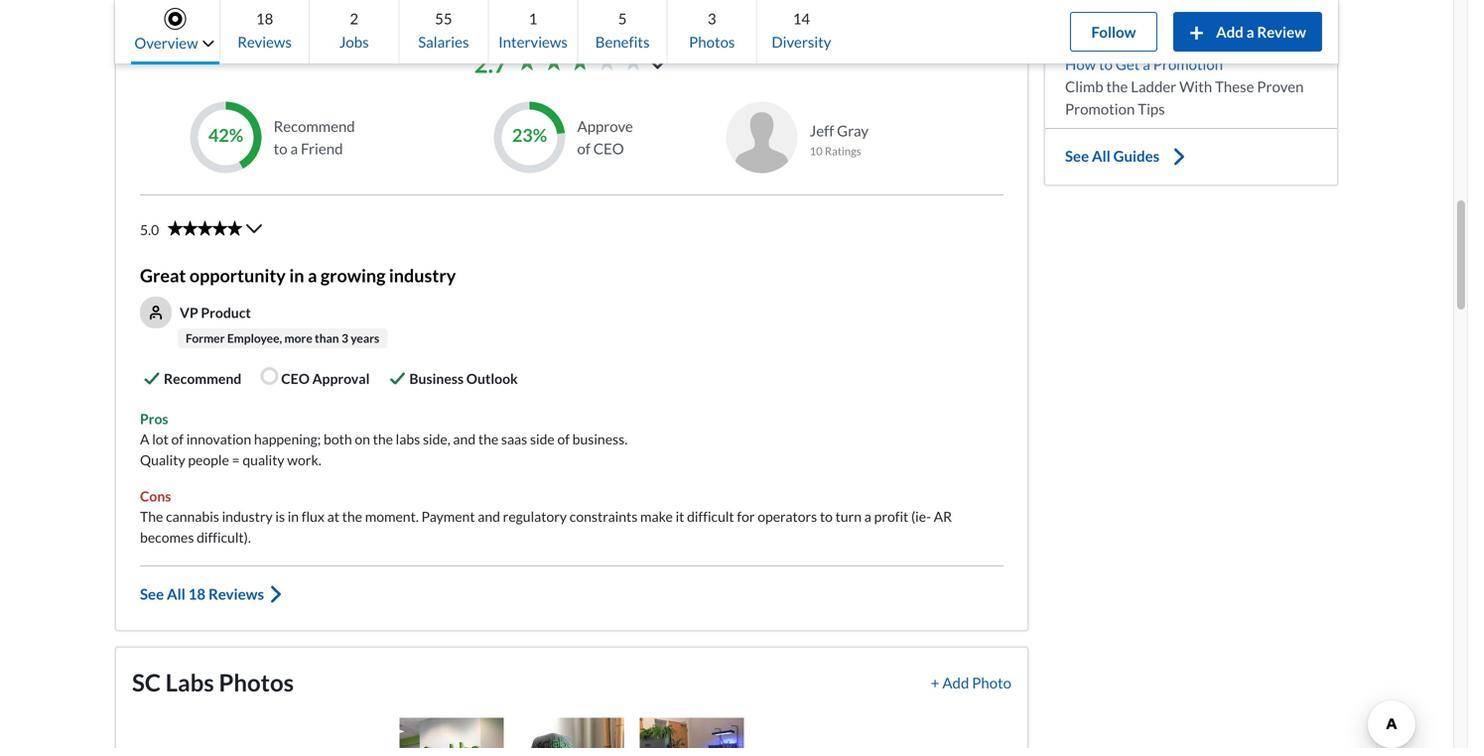Task type: vqa. For each thing, say whether or not it's contained in the screenshot.


Task type: locate. For each thing, give the bounding box(es) containing it.
recommend up friend
[[274, 117, 355, 135]]

1 vertical spatial all
[[167, 585, 185, 603]]

at
[[327, 508, 339, 525]]

approval
[[312, 370, 370, 387]]

1 vertical spatial your
[[1098, 17, 1129, 35]]

0 vertical spatial add
[[1216, 23, 1244, 40]]

of right lot
[[171, 431, 184, 448]]

5
[[618, 9, 627, 27]]

ar
[[934, 508, 952, 525]]

a left friend
[[290, 139, 298, 157]]

ladder
[[1131, 77, 1177, 95]]

0 horizontal spatial recommend
[[164, 370, 241, 387]]

18 down "difficult)."
[[188, 585, 206, 603]]

1 vertical spatial sc
[[132, 668, 161, 697]]

1 horizontal spatial recommend
[[274, 117, 355, 135]]

labs down the see all 18 reviews
[[165, 668, 214, 697]]

review
[[1257, 23, 1306, 40]]

2 horizontal spatial sc labs photo of: missing value image
[[640, 718, 744, 748]]

18 left 2 on the left
[[256, 9, 273, 27]]

labs for reviews
[[173, 12, 222, 41]]

a right get at the right top of the page
[[1143, 55, 1150, 73]]

recommend for recommend to a friend
[[274, 117, 355, 135]]

and inside pros a lot of innovation happening; both on the labs side, and the saas side of business. quality people = quality work.
[[453, 431, 476, 448]]

great opportunity in a growing industry
[[140, 264, 456, 286]]

industry inside cons the cannabis industry is in flux at the moment. payment and regulatory constraints make it difficult for operators to turn a profit (ie- ar becomes difficult).
[[222, 508, 273, 525]]

a inside cons the cannabis industry is in flux at the moment. payment and regulatory constraints make it difficult for operators to turn a profit (ie- ar becomes difficult).
[[864, 508, 871, 525]]

and inside cons the cannabis industry is in flux at the moment. payment and regulatory constraints make it difficult for operators to turn a profit (ie- ar becomes difficult).
[[478, 508, 500, 525]]

in inside cons the cannabis industry is in flux at the moment. payment and regulatory constraints make it difficult for operators to turn a profit (ie- ar becomes difficult).
[[288, 508, 299, 525]]

climb
[[1065, 77, 1103, 95]]

add a review
[[1216, 23, 1306, 40]]

it
[[676, 508, 684, 525]]

0 horizontal spatial see
[[140, 585, 164, 603]]

1 vertical spatial photos
[[219, 668, 294, 697]]

the right at
[[342, 508, 362, 525]]

and right side,
[[453, 431, 476, 448]]

14 diversity
[[772, 9, 831, 51]]

1 vertical spatial ceo
[[281, 370, 310, 387]]

1 vertical spatial in
[[288, 508, 299, 525]]

ceo down approve
[[593, 139, 624, 157]]

1 vertical spatial how
[[1065, 55, 1096, 73]]

0 vertical spatial ceo
[[593, 139, 624, 157]]

than
[[315, 331, 339, 345]]

to left friend
[[274, 139, 287, 157]]

learn how to state your case and earn your raise
[[1065, 0, 1285, 35]]

3 inside 3 photos
[[708, 9, 716, 27]]

ceo approval
[[281, 370, 370, 387]]

ceo down 'more'
[[281, 370, 310, 387]]

cons the cannabis industry is in flux at the moment. payment and regulatory constraints make it difficult for operators to turn a profit (ie- ar becomes difficult).
[[140, 488, 952, 546]]

1 horizontal spatial 3
[[708, 9, 716, 27]]

all for 18
[[167, 585, 185, 603]]

guides
[[1113, 147, 1160, 165]]

industry up "difficult)."
[[222, 508, 273, 525]]

promotion down climb
[[1065, 100, 1135, 118]]

3 photos
[[689, 9, 735, 51]]

1 horizontal spatial industry
[[389, 264, 456, 286]]

all left guides
[[1092, 147, 1111, 165]]

pros
[[140, 410, 168, 427]]

to left turn
[[820, 508, 833, 525]]

how up climb
[[1065, 55, 1096, 73]]

see all 18 reviews link
[[140, 566, 1004, 606]]

0 horizontal spatial and
[[453, 431, 476, 448]]

1 horizontal spatial ceo
[[593, 139, 624, 157]]

promotion
[[1153, 55, 1223, 73], [1065, 100, 1135, 118]]

0 vertical spatial see
[[1065, 147, 1089, 165]]

how up follow
[[1105, 0, 1136, 12]]

business.
[[572, 431, 628, 448]]

see left guides
[[1065, 147, 1089, 165]]

diversity
[[772, 33, 831, 51]]

0 horizontal spatial how
[[1065, 55, 1096, 73]]

these
[[1215, 77, 1254, 95]]

industry
[[389, 264, 456, 286], [222, 508, 273, 525]]

constraints
[[570, 508, 638, 525]]

on
[[355, 431, 370, 448]]

0 vertical spatial promotion
[[1153, 55, 1223, 73]]

ceo
[[593, 139, 624, 157], [281, 370, 310, 387]]

1 interviews
[[498, 9, 568, 51]]

in
[[289, 264, 304, 286], [288, 508, 299, 525]]

and inside learn how to state your case and earn your raise
[[1261, 0, 1285, 12]]

0 vertical spatial and
[[1261, 0, 1285, 12]]

see
[[1065, 147, 1089, 165], [140, 585, 164, 603]]

0 horizontal spatial 3
[[341, 331, 348, 345]]

2 sc labs photo of: missing value image from the left
[[520, 718, 624, 748]]

1 horizontal spatial see
[[1065, 147, 1089, 165]]

recommend for recommend
[[164, 370, 241, 387]]

1 vertical spatial 3
[[341, 331, 348, 345]]

see down becomes
[[140, 585, 164, 603]]

1 vertical spatial see
[[140, 585, 164, 603]]

vp product
[[180, 304, 251, 321]]

of
[[577, 139, 591, 157], [171, 431, 184, 448], [557, 431, 570, 448]]

0 horizontal spatial industry
[[222, 508, 273, 525]]

to inside recommend to a friend
[[274, 139, 287, 157]]

sc labs photo of: missing value image
[[400, 718, 504, 748], [520, 718, 624, 748], [640, 718, 744, 748]]

1 vertical spatial labs
[[165, 668, 214, 697]]

quality
[[243, 452, 284, 468]]

1 horizontal spatial sc labs photo of: missing value image
[[520, 718, 624, 748]]

growing
[[320, 264, 386, 286]]

your right earn
[[1098, 17, 1129, 35]]

1 horizontal spatial promotion
[[1153, 55, 1223, 73]]

recommend to a friend
[[274, 117, 355, 157]]

reviews down "difficult)."
[[208, 585, 264, 603]]

2.7
[[474, 50, 507, 78]]

photos
[[689, 33, 735, 51], [219, 668, 294, 697]]

labs
[[173, 12, 222, 41], [165, 668, 214, 697]]

add down case
[[1216, 23, 1244, 40]]

see for see all 18 reviews
[[140, 585, 164, 603]]

1 horizontal spatial 18
[[256, 9, 273, 27]]

of down approve
[[577, 139, 591, 157]]

1 vertical spatial industry
[[222, 508, 273, 525]]

recommend down former
[[164, 370, 241, 387]]

all
[[1092, 147, 1111, 165], [167, 585, 185, 603]]

0 vertical spatial all
[[1092, 147, 1111, 165]]

0 vertical spatial 18
[[256, 9, 273, 27]]

0 vertical spatial labs
[[173, 12, 222, 41]]

in right is
[[288, 508, 299, 525]]

former
[[186, 331, 225, 345]]

3 right 5
[[708, 9, 716, 27]]

1 horizontal spatial add
[[1216, 23, 1244, 40]]

years
[[351, 331, 379, 345]]

to up raise
[[1139, 0, 1153, 12]]

0 horizontal spatial all
[[167, 585, 185, 603]]

2 horizontal spatial and
[[1261, 0, 1285, 12]]

1 vertical spatial 18
[[188, 585, 206, 603]]

0 vertical spatial photos
[[689, 33, 735, 51]]

1 horizontal spatial your
[[1193, 0, 1223, 12]]

profit
[[874, 508, 909, 525]]

the
[[1106, 77, 1128, 95], [373, 431, 393, 448], [478, 431, 498, 448], [342, 508, 362, 525]]

a right turn
[[864, 508, 871, 525]]

promotion up with
[[1153, 55, 1223, 73]]

1 vertical spatial and
[[453, 431, 476, 448]]

14
[[793, 9, 810, 27]]

get
[[1116, 55, 1140, 73]]

2 vertical spatial and
[[478, 508, 500, 525]]

and
[[1261, 0, 1285, 12], [453, 431, 476, 448], [478, 508, 500, 525]]

reviews
[[227, 12, 316, 41], [237, 33, 292, 51], [208, 585, 264, 603]]

0 vertical spatial in
[[289, 264, 304, 286]]

approve of ceo
[[577, 117, 633, 157]]

to
[[1139, 0, 1153, 12], [1099, 55, 1113, 73], [274, 139, 287, 157], [820, 508, 833, 525]]

2 horizontal spatial of
[[577, 139, 591, 157]]

recommend
[[274, 117, 355, 135], [164, 370, 241, 387]]

of inside approve of ceo
[[577, 139, 591, 157]]

great
[[140, 264, 186, 286]]

becomes
[[140, 529, 194, 546]]

and up review
[[1261, 0, 1285, 12]]

labs left 18 reviews
[[173, 12, 222, 41]]

a left growing
[[308, 264, 317, 286]]

a
[[140, 431, 149, 448]]

difficult).
[[197, 529, 251, 546]]

add right the +
[[942, 674, 969, 692]]

3 right than
[[341, 331, 348, 345]]

industry right growing
[[389, 264, 456, 286]]

friend
[[301, 139, 343, 157]]

sc labs ceo jeff gray image
[[726, 102, 798, 173]]

1 horizontal spatial and
[[478, 508, 500, 525]]

the down get at the right top of the page
[[1106, 77, 1128, 95]]

your left case
[[1193, 0, 1223, 12]]

0 horizontal spatial sc labs photo of: missing value image
[[400, 718, 504, 748]]

and right payment
[[478, 508, 500, 525]]

0 vertical spatial 3
[[708, 9, 716, 27]]

1 vertical spatial add
[[942, 674, 969, 692]]

how to get a promotion link
[[1065, 53, 1317, 75]]

0 vertical spatial recommend
[[274, 117, 355, 135]]

status
[[168, 221, 242, 236]]

0 horizontal spatial 18
[[188, 585, 206, 603]]

of right side
[[557, 431, 570, 448]]

2
[[350, 9, 358, 27]]

the inside how to get a promotion climb the ladder with these proven promotion tips
[[1106, 77, 1128, 95]]

0 vertical spatial sc
[[140, 12, 169, 41]]

0 vertical spatial how
[[1105, 0, 1136, 12]]

all down becomes
[[167, 585, 185, 603]]

1 vertical spatial recommend
[[164, 370, 241, 387]]

former employee, more than 3 years
[[186, 331, 379, 345]]

how inside how to get a promotion climb the ladder with these proven promotion tips
[[1065, 55, 1096, 73]]

1 vertical spatial promotion
[[1065, 100, 1135, 118]]

in left growing
[[289, 264, 304, 286]]

see all guides
[[1065, 147, 1160, 165]]

a inside recommend to a friend
[[290, 139, 298, 157]]

1 horizontal spatial how
[[1105, 0, 1136, 12]]

to left get at the right top of the page
[[1099, 55, 1113, 73]]

0 horizontal spatial add
[[942, 674, 969, 692]]

photo
[[972, 674, 1012, 692]]

18
[[256, 9, 273, 27], [188, 585, 206, 603]]

1 horizontal spatial all
[[1092, 147, 1111, 165]]

0 horizontal spatial promotion
[[1065, 100, 1135, 118]]

0 horizontal spatial photos
[[219, 668, 294, 697]]



Task type: describe. For each thing, give the bounding box(es) containing it.
how to get a promotion climb the ladder with these proven promotion tips
[[1065, 55, 1304, 118]]

employee,
[[227, 331, 282, 345]]

innovation
[[186, 431, 251, 448]]

quality
[[140, 452, 185, 468]]

labs for photos
[[165, 668, 214, 697]]

2 jobs
[[339, 9, 369, 51]]

raise
[[1132, 17, 1167, 35]]

sc labs photos
[[132, 668, 294, 697]]

a inside how to get a promotion climb the ladder with these proven promotion tips
[[1143, 55, 1150, 73]]

interviews
[[498, 33, 568, 51]]

see all guides link
[[1045, 145, 1337, 169]]

1 horizontal spatial photos
[[689, 33, 735, 51]]

jeff gray 10 ratings
[[810, 122, 869, 158]]

a down case
[[1246, 23, 1254, 40]]

=
[[232, 452, 240, 468]]

product
[[201, 304, 251, 321]]

regulatory
[[503, 508, 567, 525]]

reviews left 2 jobs
[[227, 12, 316, 41]]

+ add photo link
[[931, 672, 1012, 694]]

overview
[[134, 34, 198, 52]]

sc labs reviews
[[140, 12, 316, 41]]

0 vertical spatial your
[[1193, 0, 1223, 12]]

how inside learn how to state your case and earn your raise
[[1105, 0, 1136, 12]]

see all 18 reviews
[[140, 585, 264, 603]]

labs
[[396, 431, 420, 448]]

ratings
[[825, 144, 861, 158]]

is
[[275, 508, 285, 525]]

add a review link
[[1173, 12, 1322, 52]]

benefits
[[595, 33, 650, 51]]

5.0
[[140, 221, 159, 238]]

approve
[[577, 117, 633, 135]]

for
[[737, 508, 755, 525]]

outlook
[[466, 370, 518, 387]]

10
[[810, 144, 823, 158]]

proven
[[1257, 77, 1304, 95]]

1 sc labs photo of: missing value image from the left
[[400, 718, 504, 748]]

tips
[[1138, 100, 1165, 118]]

moment.
[[365, 508, 419, 525]]

turn
[[835, 508, 862, 525]]

5 benefits
[[595, 9, 650, 51]]

the
[[140, 508, 163, 525]]

18 inside 18 reviews
[[256, 9, 273, 27]]

difficult
[[687, 508, 734, 525]]

0 vertical spatial industry
[[389, 264, 456, 286]]

business
[[409, 370, 464, 387]]

sc for sc labs reviews
[[140, 12, 169, 41]]

jobs
[[339, 33, 369, 51]]

learn
[[1065, 0, 1102, 12]]

add inside + add photo link
[[942, 674, 969, 692]]

pros a lot of innovation happening; both on the labs side, and the saas side of business. quality people = quality work.
[[140, 410, 628, 468]]

all for guides
[[1092, 147, 1111, 165]]

cannabis
[[166, 508, 219, 525]]

gray
[[837, 122, 869, 139]]

the right the on
[[373, 431, 393, 448]]

3 sc labs photo of: missing value image from the left
[[640, 718, 744, 748]]

0 horizontal spatial ceo
[[281, 370, 310, 387]]

add inside add a review link
[[1216, 23, 1244, 40]]

vp
[[180, 304, 198, 321]]

to inside cons the cannabis industry is in flux at the moment. payment and regulatory constraints make it difficult for operators to turn a profit (ie- ar becomes difficult).
[[820, 508, 833, 525]]

0 horizontal spatial your
[[1098, 17, 1129, 35]]

flux
[[302, 508, 325, 525]]

make
[[640, 508, 673, 525]]

to inside how to get a promotion climb the ladder with these proven promotion tips
[[1099, 55, 1113, 73]]

payment
[[421, 508, 475, 525]]

reviews left jobs
[[237, 33, 292, 51]]

ceo inside approve of ceo
[[593, 139, 624, 157]]

(ie-
[[911, 508, 931, 525]]

lot
[[152, 431, 169, 448]]

happening;
[[254, 431, 321, 448]]

55 salaries
[[418, 9, 469, 51]]

both
[[324, 431, 352, 448]]

cons
[[140, 488, 171, 505]]

follow
[[1091, 23, 1136, 40]]

operators
[[758, 508, 817, 525]]

with
[[1179, 77, 1212, 95]]

case
[[1226, 0, 1258, 12]]

salaries
[[418, 33, 469, 51]]

earn
[[1065, 17, 1096, 35]]

+ add photo
[[931, 674, 1012, 692]]

the inside cons the cannabis industry is in flux at the moment. payment and regulatory constraints make it difficult for operators to turn a profit (ie- ar becomes difficult).
[[342, 508, 362, 525]]

the left saas
[[478, 431, 498, 448]]

people
[[188, 452, 229, 468]]

business outlook
[[409, 370, 518, 387]]

55
[[435, 9, 452, 27]]

18 reviews
[[237, 9, 292, 51]]

side
[[530, 431, 555, 448]]

follow button
[[1070, 12, 1157, 52]]

jeff
[[810, 122, 834, 139]]

saas
[[501, 431, 527, 448]]

and for difficult
[[478, 508, 500, 525]]

and for business.
[[453, 431, 476, 448]]

to inside learn how to state your case and earn your raise
[[1139, 0, 1153, 12]]

work.
[[287, 452, 321, 468]]

0 horizontal spatial of
[[171, 431, 184, 448]]

sc for sc labs photos
[[132, 668, 161, 697]]

more
[[284, 331, 312, 345]]

opportunity
[[189, 264, 286, 286]]

see for see all guides
[[1065, 147, 1089, 165]]

1 horizontal spatial of
[[557, 431, 570, 448]]

side,
[[423, 431, 450, 448]]

state
[[1156, 0, 1190, 12]]



